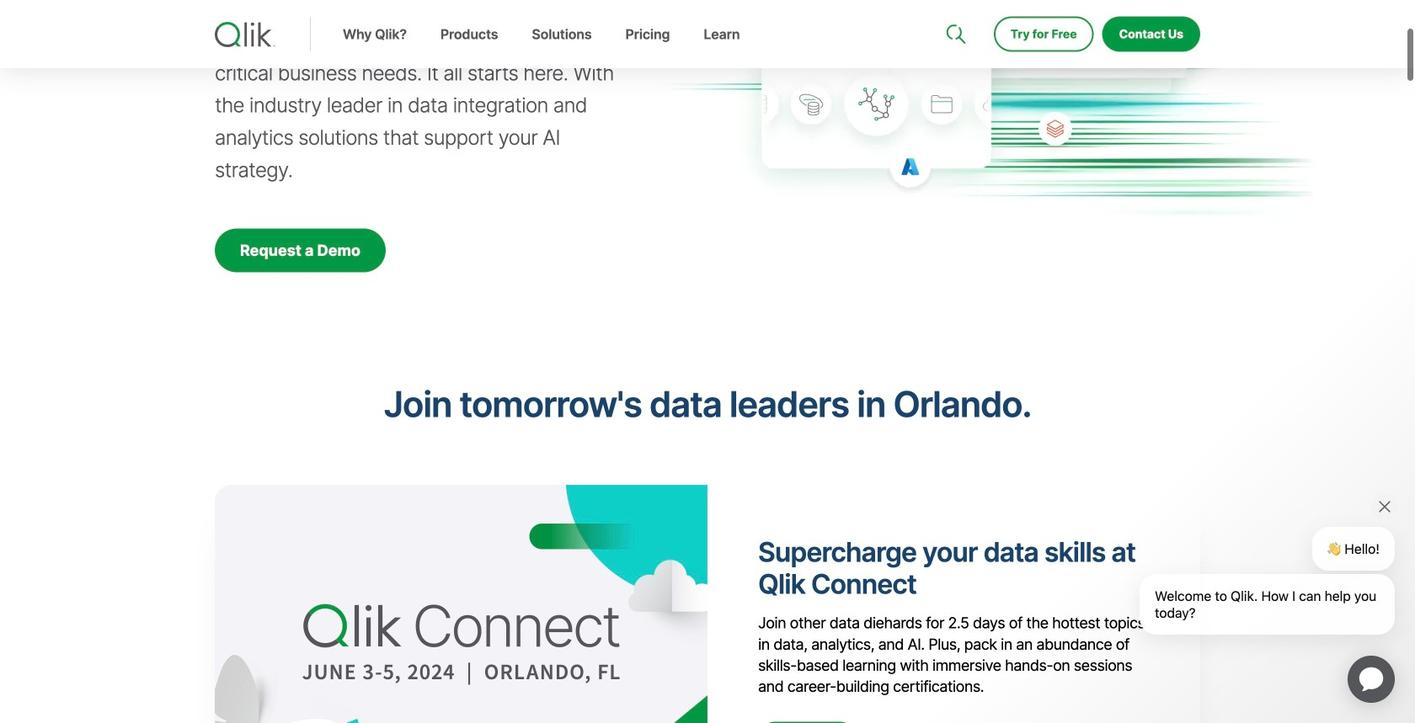Task type: describe. For each thing, give the bounding box(es) containing it.
qlik image
[[215, 22, 275, 47]]

login image
[[1146, 0, 1160, 13]]



Task type: vqa. For each thing, say whether or not it's contained in the screenshot.
Login icon on the right top of page
yes



Task type: locate. For each thing, give the bounding box(es) containing it.
support image
[[947, 0, 961, 13]]



